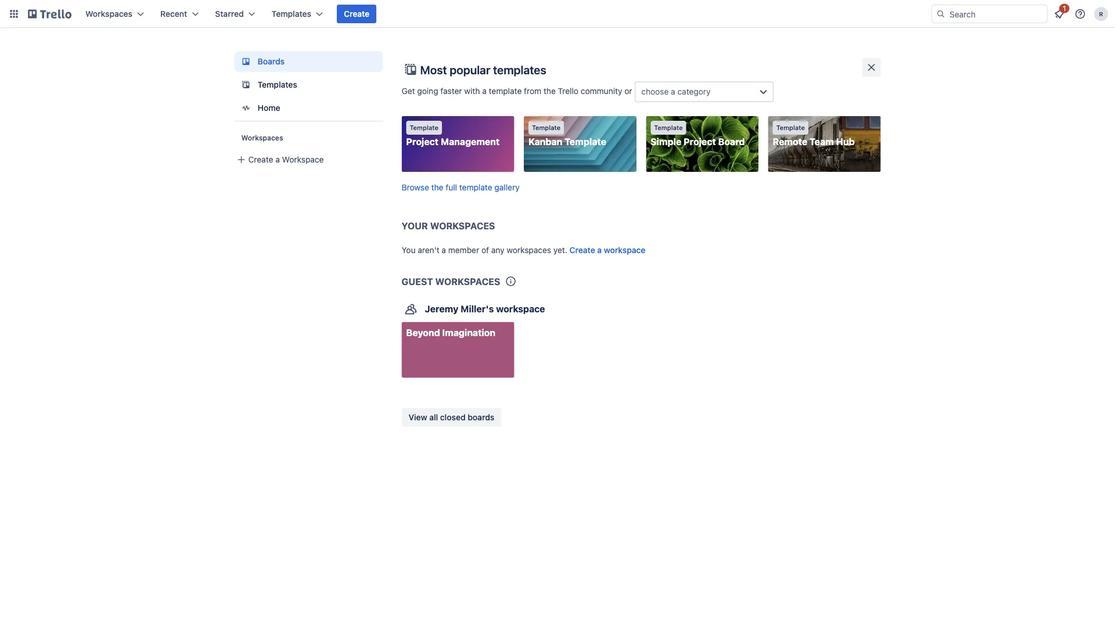 Task type: describe. For each thing, give the bounding box(es) containing it.
project inside template project management
[[406, 136, 439, 147]]

with
[[464, 86, 480, 96]]

template for project
[[410, 124, 439, 132]]

workspaces
[[507, 245, 551, 255]]

workspaces for your workspaces
[[430, 220, 495, 231]]

r button
[[1092, 5, 1111, 23]]

you aren't a member of any workspaces yet. create a workspace
[[402, 245, 646, 255]]

jeremy
[[425, 303, 459, 314]]

full
[[446, 182, 457, 192]]

workspaces for guest workspaces
[[435, 276, 500, 287]]

simple
[[651, 136, 682, 147]]

create button
[[337, 5, 377, 23]]

hub
[[836, 136, 855, 147]]

template project management
[[406, 124, 500, 147]]

open information menu image
[[1075, 8, 1086, 20]]

1 vertical spatial workspace
[[496, 303, 545, 314]]

gallery
[[495, 182, 520, 192]]

beyond
[[406, 327, 440, 338]]

workspace
[[282, 155, 324, 164]]

template kanban template
[[529, 124, 606, 147]]

you
[[402, 245, 416, 255]]

beyond imagination
[[406, 327, 496, 338]]

browse the full template gallery link
[[402, 182, 520, 192]]

view all closed boards
[[409, 413, 495, 422]]

create for create a workspace
[[248, 155, 273, 164]]

1 notification image
[[1053, 7, 1067, 21]]

create for create
[[344, 9, 370, 19]]

home image
[[239, 101, 253, 115]]

kanban
[[529, 136, 563, 147]]

search image
[[936, 9, 946, 19]]

guest workspaces
[[402, 276, 500, 287]]

1 horizontal spatial workspaces
[[241, 134, 283, 142]]

starred button
[[208, 5, 262, 23]]

template remote team hub
[[773, 124, 855, 147]]

most popular templates
[[420, 63, 546, 76]]

template for kanban
[[532, 124, 561, 132]]

choose
[[642, 87, 669, 96]]

project inside template simple project board
[[684, 136, 716, 147]]

boards
[[258, 57, 285, 66]]

template for simple
[[654, 124, 683, 132]]

guest
[[402, 276, 433, 287]]

a right with
[[482, 86, 487, 96]]

view all closed boards button
[[402, 408, 502, 427]]

1 vertical spatial templates
[[258, 80, 297, 89]]

add image
[[234, 153, 248, 167]]

templates
[[493, 63, 546, 76]]

2 vertical spatial create
[[570, 245, 595, 255]]

template for remote
[[777, 124, 805, 132]]

browse
[[402, 182, 429, 192]]

templates button
[[265, 5, 330, 23]]

a right yet.
[[597, 245, 602, 255]]

template right kanban
[[565, 136, 606, 147]]

template simple project board
[[651, 124, 745, 147]]

from
[[524, 86, 542, 96]]

beyond imagination link
[[402, 322, 514, 378]]

templates link
[[234, 74, 383, 95]]

board
[[718, 136, 745, 147]]



Task type: locate. For each thing, give the bounding box(es) containing it.
workspaces
[[430, 220, 495, 231], [435, 276, 500, 287]]

1 horizontal spatial create
[[344, 9, 370, 19]]

0 vertical spatial create
[[344, 9, 370, 19]]

project
[[406, 136, 439, 147], [684, 136, 716, 147]]

back to home image
[[28, 5, 71, 23]]

get
[[402, 86, 415, 96]]

management
[[441, 136, 500, 147]]

jeremy miller's workspace
[[425, 303, 545, 314]]

1 horizontal spatial workspace
[[604, 245, 646, 255]]

a left workspace
[[276, 155, 280, 164]]

recent
[[160, 9, 187, 19]]

create a workspace button
[[570, 244, 646, 256]]

popular
[[450, 63, 491, 76]]

0 horizontal spatial workspaces
[[85, 9, 132, 19]]

project up 'browse'
[[406, 136, 439, 147]]

imagination
[[442, 327, 496, 338]]

trello
[[558, 86, 579, 96]]

starred
[[215, 9, 244, 19]]

team
[[810, 136, 834, 147]]

r
[[1099, 10, 1104, 17]]

1 vertical spatial the
[[431, 182, 444, 192]]

browse the full template gallery
[[402, 182, 520, 192]]

template inside template simple project board
[[654, 124, 683, 132]]

a right aren't on the left of the page
[[442, 245, 446, 255]]

1 horizontal spatial the
[[544, 86, 556, 96]]

remote
[[773, 136, 808, 147]]

2 project from the left
[[684, 136, 716, 147]]

of
[[482, 245, 489, 255]]

get going faster with a template from the trello community or
[[402, 86, 635, 96]]

your
[[402, 220, 428, 231]]

template up kanban
[[532, 124, 561, 132]]

1 project from the left
[[406, 136, 439, 147]]

0 horizontal spatial workspace
[[496, 303, 545, 314]]

the
[[544, 86, 556, 96], [431, 182, 444, 192]]

template right full on the left
[[459, 182, 492, 192]]

0 vertical spatial workspaces
[[85, 9, 132, 19]]

template down templates
[[489, 86, 522, 96]]

boards
[[468, 413, 495, 422]]

Search field
[[946, 5, 1047, 23]]

board image
[[239, 55, 253, 69]]

the right from
[[544, 86, 556, 96]]

choose a category
[[642, 87, 711, 96]]

0 horizontal spatial create
[[248, 155, 273, 164]]

home
[[258, 103, 280, 113]]

a inside button
[[276, 155, 280, 164]]

community
[[581, 86, 622, 96]]

all
[[429, 413, 438, 422]]

workspaces
[[85, 9, 132, 19], [241, 134, 283, 142]]

0 vertical spatial the
[[544, 86, 556, 96]]

going
[[417, 86, 438, 96]]

create
[[344, 9, 370, 19], [248, 155, 273, 164], [570, 245, 595, 255]]

templates up 'boards' link
[[272, 9, 311, 19]]

0 vertical spatial workspaces
[[430, 220, 495, 231]]

any
[[491, 245, 505, 255]]

1 vertical spatial create
[[248, 155, 273, 164]]

template down going
[[410, 124, 439, 132]]

yet.
[[554, 245, 568, 255]]

the left full on the left
[[431, 182, 444, 192]]

member
[[448, 245, 479, 255]]

workspace
[[604, 245, 646, 255], [496, 303, 545, 314]]

a
[[482, 86, 487, 96], [671, 87, 675, 96], [276, 155, 280, 164], [442, 245, 446, 255], [597, 245, 602, 255]]

create a workspace
[[248, 155, 324, 164]]

miller's
[[461, 303, 494, 314]]

2 horizontal spatial create
[[570, 245, 595, 255]]

1 vertical spatial workspaces
[[241, 134, 283, 142]]

1 horizontal spatial project
[[684, 136, 716, 147]]

boards link
[[234, 51, 383, 72]]

workspaces button
[[78, 5, 151, 23]]

workspaces up member
[[430, 220, 495, 231]]

0 vertical spatial templates
[[272, 9, 311, 19]]

0 vertical spatial workspace
[[604, 245, 646, 255]]

closed
[[440, 413, 466, 422]]

primary element
[[0, 0, 1115, 28]]

1 vertical spatial template
[[459, 182, 492, 192]]

templates down boards
[[258, 80, 297, 89]]

templates
[[272, 9, 311, 19], [258, 80, 297, 89]]

recent button
[[153, 5, 206, 23]]

aren't
[[418, 245, 440, 255]]

workspaces inside dropdown button
[[85, 9, 132, 19]]

0 vertical spatial template
[[489, 86, 522, 96]]

template inside template remote team hub
[[777, 124, 805, 132]]

create a workspace button
[[234, 149, 383, 170]]

view
[[409, 413, 427, 422]]

template
[[410, 124, 439, 132], [532, 124, 561, 132], [654, 124, 683, 132], [777, 124, 805, 132], [565, 136, 606, 147]]

0 horizontal spatial the
[[431, 182, 444, 192]]

category
[[678, 87, 711, 96]]

0 horizontal spatial project
[[406, 136, 439, 147]]

template up remote
[[777, 124, 805, 132]]

most
[[420, 63, 447, 76]]

faster
[[441, 86, 462, 96]]

ruby anderson (rubyanderson7) image
[[1094, 7, 1108, 21]]

template
[[489, 86, 522, 96], [459, 182, 492, 192]]

template board image
[[239, 78, 253, 92]]

a right 'choose' at the top
[[671, 87, 675, 96]]

workspaces up 'miller's'
[[435, 276, 500, 287]]

your workspaces
[[402, 220, 495, 231]]

templates inside 'dropdown button'
[[272, 9, 311, 19]]

template up simple
[[654, 124, 683, 132]]

template inside template project management
[[410, 124, 439, 132]]

home link
[[234, 98, 383, 119]]

project left board
[[684, 136, 716, 147]]

or
[[625, 86, 632, 96]]

1 vertical spatial workspaces
[[435, 276, 500, 287]]

create inside the primary element
[[344, 9, 370, 19]]



Task type: vqa. For each thing, say whether or not it's contained in the screenshot.
SEARCH FIELD
yes



